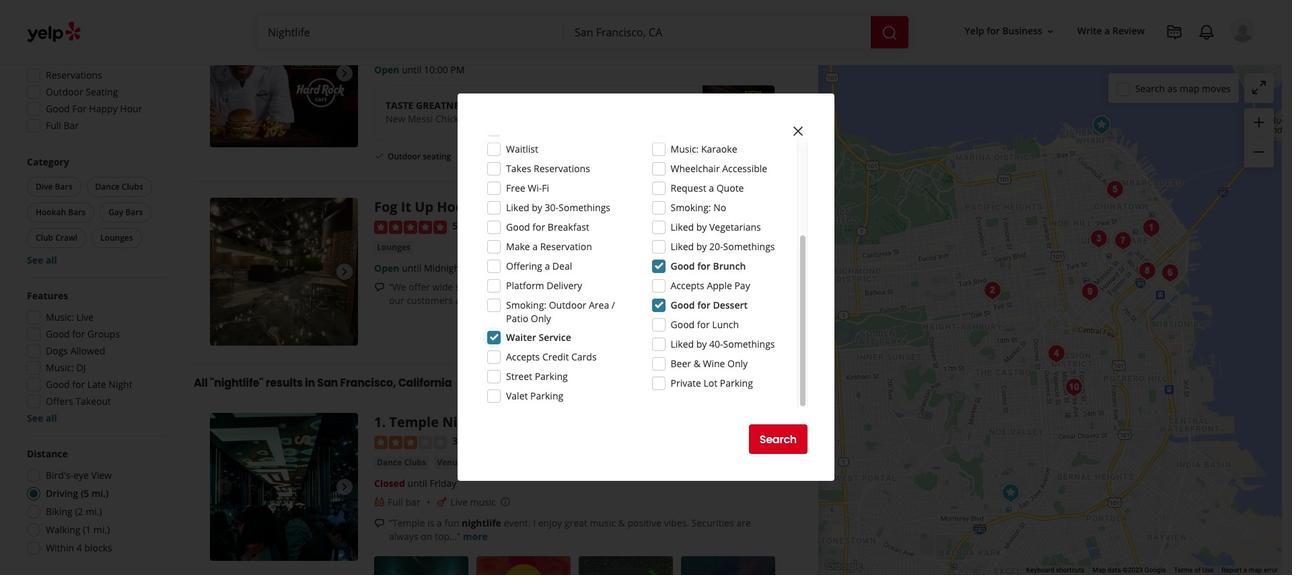 Task type: vqa. For each thing, say whether or not it's contained in the screenshot.
Delivery associated with Offers Delivery
yes



Task type: describe. For each thing, give the bounding box(es) containing it.
next image for open until midnight
[[337, 264, 353, 280]]

5 star rating image
[[374, 221, 447, 234]]

1 horizontal spatial and
[[628, 281, 645, 293]]

0 vertical spatial more link
[[667, 294, 692, 307]]

temple nightclub san francisco link
[[389, 414, 603, 432]]

1 vertical spatial and
[[597, 294, 614, 307]]

dive bars button
[[27, 177, 81, 197]]

hookahs
[[588, 281, 626, 293]]

lot
[[704, 377, 718, 390]]

driving (5 mi.)
[[46, 487, 109, 500]]

until for until midnight
[[402, 262, 422, 274]]

a for request
[[709, 182, 714, 195]]

lounges link
[[374, 241, 413, 254]]

the valencia room image
[[1043, 341, 1070, 368]]

parking right lot
[[720, 377, 753, 390]]

cocktail bars button
[[476, 42, 534, 56]]

friday
[[430, 477, 457, 490]]

see for features
[[27, 412, 43, 425]]

1 horizontal spatial more
[[667, 294, 692, 307]]

3.1
[[452, 435, 468, 448]]

open for open until 10:00 pm
[[374, 63, 400, 76]]

taste
[[386, 99, 414, 112]]

sure
[[752, 281, 772, 293]]

vibes.
[[664, 517, 689, 530]]

group containing category
[[24, 156, 167, 267]]

of inside "we offer wide selection of different flavored hookahs and our mission to so make sure our customers are happy at a nice atmosphere and cozy vibes"
[[497, 281, 506, 293]]

for for groups
[[72, 328, 85, 341]]

asiasf image
[[1077, 279, 1104, 306]]

map region
[[672, 0, 1293, 576]]

hookah inside button
[[36, 207, 66, 218]]

different
[[509, 281, 547, 293]]

1 horizontal spatial lounges
[[377, 241, 411, 253]]

until for until friday
[[408, 477, 427, 490]]

temple nightclub san francisco image
[[1138, 215, 1165, 242]]

group containing suggested
[[23, 13, 167, 137]]

vibes"
[[638, 294, 664, 307]]

16 full bar v2 image
[[374, 497, 385, 508]]

yelp for business button
[[960, 19, 1062, 43]]

category
[[27, 156, 69, 168]]

bird's-
[[46, 469, 74, 482]]

write
[[1078, 25, 1103, 37]]

data
[[1108, 567, 1121, 574]]

seating
[[423, 151, 451, 162]]

it
[[401, 198, 411, 216]]

somethings for 40-
[[723, 338, 775, 351]]

16 chevron down v2 image
[[1046, 26, 1056, 37]]

next image for open until 10:00 pm
[[337, 66, 353, 82]]

16 live music v2 image
[[437, 497, 448, 508]]

california
[[398, 376, 452, 391]]

search image
[[882, 25, 898, 41]]

review
[[1113, 25, 1145, 37]]

1 vertical spatial live
[[451, 496, 468, 509]]

gay bars button
[[100, 203, 152, 223]]

music: for music: karaoke
[[671, 143, 699, 156]]

fisherman's wharf
[[582, 43, 664, 56]]

0 horizontal spatial lounges
[[100, 232, 133, 244]]

liked by 20-somethings
[[671, 240, 775, 253]]

vegetarians
[[710, 221, 761, 234]]

previous image for open until midnight
[[215, 264, 232, 280]]

within
[[46, 542, 74, 555]]

yelp for business
[[965, 25, 1043, 37]]

beer
[[671, 358, 691, 370]]

offers for offers takeout
[[46, 395, 73, 408]]

happy
[[89, 102, 118, 115]]

in
[[305, 376, 315, 391]]

pay
[[735, 279, 751, 292]]

all for category
[[46, 254, 57, 267]]

gay
[[108, 207, 123, 218]]

request
[[671, 182, 707, 195]]

fog it up hookah lounge
[[374, 198, 542, 216]]

seating
[[86, 86, 118, 98]]

are inside the event. i enjoy great music & positive vibes. securities are always on top..."
[[737, 517, 751, 530]]

wide
[[433, 281, 453, 293]]

parking for valet parking
[[531, 390, 564, 403]]

event
[[477, 457, 499, 468]]

.
[[382, 414, 386, 432]]

slideshow element for closed until friday
[[210, 414, 358, 562]]

offers delivery
[[46, 52, 111, 65]]

bar
[[64, 119, 79, 132]]

messi
[[408, 112, 433, 125]]

as
[[1168, 82, 1178, 95]]

liked for liked by 20-somethings
[[671, 240, 694, 253]]

previous image for closed until friday
[[215, 480, 232, 496]]

business
[[1003, 25, 1043, 37]]

emporium arcade bar image
[[979, 277, 1006, 304]]

keyboard shortcuts
[[1027, 567, 1085, 574]]

by for vegetarians
[[697, 221, 707, 234]]

outdoor inside smoking: outdoor area / patio only
[[549, 299, 587, 312]]

close image
[[790, 123, 807, 139]]

0 horizontal spatial dance clubs
[[95, 181, 143, 193]]

so
[[713, 281, 723, 293]]

all for features
[[46, 412, 57, 425]]

dance clubs button inside group
[[87, 177, 152, 197]]

see all button for category
[[27, 254, 57, 267]]

keyboard
[[1027, 567, 1055, 574]]

hour
[[120, 102, 142, 115]]

1 horizontal spatial our
[[647, 281, 663, 293]]

"we offer wide selection of different flavored hookahs and our mission to so make sure our customers are happy at a nice atmosphere and cozy vibes"
[[389, 281, 772, 307]]

bars for gay bars
[[125, 207, 143, 218]]

3.1 star rating image
[[374, 436, 447, 450]]

thriller social club image
[[1134, 258, 1161, 285]]

eye
[[74, 469, 89, 482]]

full bar
[[46, 119, 79, 132]]

bars for dive bars
[[55, 181, 72, 193]]

a for make
[[533, 240, 538, 253]]

0 horizontal spatial takeout
[[76, 395, 111, 408]]

lion's den bar and lounge image
[[1102, 176, 1129, 203]]

parking for street parking
[[535, 370, 568, 383]]

all "nightlife" results in san francisco, california
[[194, 376, 452, 391]]

new
[[386, 112, 406, 125]]

group containing features
[[23, 290, 167, 426]]

somethings for 30-
[[559, 201, 611, 214]]

clubs inside group
[[122, 181, 143, 193]]

clubs inside 'link'
[[404, 457, 426, 468]]

0 horizontal spatial lounges button
[[92, 228, 142, 248]]

only inside smoking: outdoor area / patio only
[[531, 312, 551, 325]]

midnight
[[424, 262, 463, 274]]

smoking: for smoking: no
[[671, 201, 711, 214]]

40-
[[710, 338, 723, 351]]

liked by vegetarians
[[671, 221, 761, 234]]

accessible
[[723, 162, 768, 175]]

outdoor seating
[[388, 151, 451, 162]]

fog it up hookah lounge link
[[374, 198, 542, 216]]

mission
[[665, 281, 699, 293]]

"nightlife"
[[210, 376, 264, 391]]

write a review link
[[1073, 19, 1151, 43]]

terms of use
[[1175, 567, 1214, 574]]

use
[[1203, 567, 1214, 574]]

hookah bars
[[36, 207, 86, 218]]

wine
[[703, 358, 725, 370]]

report a map error
[[1222, 567, 1279, 574]]

1 vertical spatial only
[[728, 358, 748, 370]]

accepts for accepts credit cards
[[506, 351, 540, 364]]

& inside the event. i enjoy great music & positive vibes. securities are always on top..."
[[618, 517, 625, 530]]

by for 20-
[[697, 240, 707, 253]]

accepts for accepts apple pay
[[671, 279, 705, 292]]

0 horizontal spatial more link
[[463, 530, 488, 543]]

16 checkmark v2 image
[[518, 151, 529, 161]]

wharf
[[637, 43, 664, 56]]

for for brunch
[[698, 260, 711, 273]]

flavored
[[549, 281, 585, 293]]

kaiyō rooftop image
[[1157, 260, 1184, 287]]

moves
[[1202, 82, 1231, 95]]

1 horizontal spatial hard rock cafe image
[[1088, 112, 1115, 139]]

google image
[[822, 558, 867, 576]]

1 horizontal spatial hookah
[[437, 198, 489, 216]]

street parking
[[506, 370, 568, 383]]

good for good for happy hour
[[46, 102, 70, 115]]

liked for liked by 40-somethings
[[671, 338, 694, 351]]

music: live
[[46, 311, 94, 324]]

bar
[[406, 496, 421, 509]]

live music
[[451, 496, 496, 509]]

san for nightclub
[[512, 414, 536, 432]]

san for in
[[317, 376, 338, 391]]

free wi-fi
[[506, 182, 549, 195]]

francisco,
[[340, 376, 396, 391]]

for for breakfast
[[533, 221, 546, 234]]

map data ©2023 google
[[1093, 567, 1166, 574]]

driving
[[46, 487, 78, 500]]

music: for music: live
[[46, 311, 74, 324]]

for for lunch
[[697, 318, 710, 331]]

search dialog
[[0, 0, 1293, 576]]

write a review
[[1078, 25, 1145, 37]]

zoom in image
[[1252, 114, 1268, 130]]

0 vertical spatial takeout
[[532, 151, 563, 162]]

liked by 40-somethings
[[671, 338, 775, 351]]

10:00
[[424, 63, 448, 76]]

0 horizontal spatial hard rock cafe image
[[210, 0, 358, 148]]

1 vertical spatial our
[[389, 294, 404, 307]]



Task type: locate. For each thing, give the bounding box(es) containing it.
1 vertical spatial of
[[1195, 567, 1201, 574]]

& left positive on the bottom
[[618, 517, 625, 530]]

see all for features
[[27, 412, 57, 425]]

reservations up fi
[[534, 162, 590, 175]]

music: down the "dogs"
[[46, 362, 74, 374]]

fi
[[542, 182, 549, 195]]

lounges button down gay
[[92, 228, 142, 248]]

2 all from the top
[[46, 412, 57, 425]]

see all for category
[[27, 254, 57, 267]]

notifications image
[[1199, 24, 1215, 40]]

outdoor down flavored in the left of the page
[[549, 299, 587, 312]]

see all button down club at the left top of the page
[[27, 254, 57, 267]]

1 horizontal spatial clubs
[[404, 457, 426, 468]]

1 horizontal spatial dance clubs
[[377, 457, 426, 468]]

music: inside search dialog
[[671, 143, 699, 156]]

san right in
[[317, 376, 338, 391]]

a left quote
[[709, 182, 714, 195]]

2 see from the top
[[27, 412, 43, 425]]

fun
[[445, 517, 459, 530]]

by left 20-
[[697, 240, 707, 253]]

full for full bar
[[388, 496, 403, 509]]

0 horizontal spatial music
[[470, 496, 496, 509]]

clubs down 3.1 star rating image
[[404, 457, 426, 468]]

slideshow element
[[210, 0, 358, 148], [210, 198, 358, 346], [210, 414, 358, 562]]

0 vertical spatial music
[[470, 496, 496, 509]]

"temple is a fun nightlife
[[389, 517, 502, 530]]

lounges down "5 star rating" image
[[377, 241, 411, 253]]

dogs
[[46, 345, 68, 358]]

1 vertical spatial search
[[760, 432, 797, 447]]

a right make at the left
[[533, 240, 538, 253]]

hookah bars button
[[27, 203, 94, 223]]

somethings for 20-
[[723, 240, 775, 253]]

blocks
[[84, 542, 112, 555]]

2 vertical spatial &
[[618, 517, 625, 530]]

1 horizontal spatial music
[[590, 517, 616, 530]]

mi.) up (1
[[86, 506, 102, 518]]

dance clubs down 3.1 star rating image
[[377, 457, 426, 468]]

1 vertical spatial outdoor
[[388, 151, 421, 162]]

music: down features
[[46, 311, 74, 324]]

1 vertical spatial mi.)
[[86, 506, 102, 518]]

1 vertical spatial until
[[402, 262, 422, 274]]

1 vertical spatial dance
[[377, 457, 402, 468]]

are down selection
[[456, 294, 470, 307]]

outdoor
[[46, 86, 83, 98], [388, 151, 421, 162], [549, 299, 587, 312]]

/
[[612, 299, 615, 312]]

hookah up 5.0
[[437, 198, 489, 216]]

0 vertical spatial see all
[[27, 254, 57, 267]]

& for wine
[[694, 358, 701, 370]]

dance clubs up gay
[[95, 181, 143, 193]]

0 vertical spatial dance clubs
[[95, 181, 143, 193]]

only right wine
[[728, 358, 748, 370]]

dance clubs link
[[374, 456, 429, 470]]

full right 16 full bar v2 image at the left of the page
[[388, 496, 403, 509]]

music: up wheelchair
[[671, 143, 699, 156]]

deal
[[553, 260, 572, 273]]

fog it up hookah lounge image
[[210, 198, 358, 346]]

live up "good for groups"
[[76, 311, 94, 324]]

area
[[589, 299, 609, 312]]

delivery for platform delivery
[[547, 279, 582, 292]]

dance up closed
[[377, 457, 402, 468]]

1 vertical spatial offers
[[46, 395, 73, 408]]

bars right gay
[[125, 207, 143, 218]]

0 horizontal spatial (2
[[75, 506, 83, 518]]

the view lounge image
[[1110, 228, 1137, 255]]

venues & event spaces
[[437, 457, 529, 468]]

offers down good for late night
[[46, 395, 73, 408]]

mi.) right (1
[[93, 524, 110, 537]]

offers down open now
[[46, 52, 73, 65]]

takeout up takes reservations
[[532, 151, 563, 162]]

a inside "we offer wide selection of different flavored hookahs and our mission to so make sure our customers are happy at a nice atmosphere and cozy vibes"
[[513, 294, 518, 307]]

map left "error"
[[1249, 567, 1263, 574]]

2 vertical spatial slideshow element
[[210, 414, 358, 562]]

good down the mission
[[671, 299, 695, 312]]

until down "american (traditional)" link
[[402, 63, 422, 76]]

1 vertical spatial more
[[463, 530, 488, 543]]

club crawl button
[[27, 228, 86, 248]]

music inside the event. i enjoy great music & positive vibes. securities are always on top..."
[[590, 517, 616, 530]]

outdoor for outdoor seating
[[46, 86, 83, 98]]

good for good for breakfast
[[506, 221, 530, 234]]

0 vertical spatial smoking:
[[671, 201, 711, 214]]

dance up gay
[[95, 181, 120, 193]]

waiter service
[[506, 331, 571, 344]]

parking down "accepts credit cards"
[[535, 370, 568, 383]]

2 vertical spatial next image
[[337, 480, 353, 496]]

good for groups
[[46, 328, 120, 341]]

and down hookahs
[[597, 294, 614, 307]]

walking
[[46, 524, 80, 537]]

1 horizontal spatial (2
[[468, 220, 476, 232]]

(2 right 5.0
[[468, 220, 476, 232]]

0 horizontal spatial accepts
[[506, 351, 540, 364]]

request a quote
[[671, 182, 744, 195]]

previous image
[[215, 66, 232, 82], [215, 264, 232, 280], [215, 480, 232, 496]]

1 vertical spatial clubs
[[404, 457, 426, 468]]

offers for offers delivery
[[46, 52, 73, 65]]

bird's-eye view
[[46, 469, 112, 482]]

bars right cocktail
[[513, 43, 531, 54]]

1 horizontal spatial takeout
[[532, 151, 563, 162]]

error
[[1264, 567, 1279, 574]]

good down music: dj
[[46, 378, 70, 391]]

accepts
[[671, 279, 705, 292], [506, 351, 540, 364]]

good up the mission
[[671, 260, 695, 273]]

waitlist
[[506, 143, 539, 156]]

event. i enjoy great music & positive vibes. securities are always on top..."
[[389, 517, 751, 543]]

16 speech v2 image
[[374, 282, 385, 293]]

1 next image from the top
[[337, 66, 353, 82]]

1 offers from the top
[[46, 52, 73, 65]]

0 horizontal spatial san
[[317, 376, 338, 391]]

for right yelp
[[987, 25, 1000, 37]]

somethings down the "vegetarians"
[[723, 240, 775, 253]]

(2 up walking (1 mi.)
[[75, 506, 83, 518]]

see all button
[[27, 254, 57, 267], [27, 412, 57, 425]]

2 next image from the top
[[337, 264, 353, 280]]

"temple
[[389, 517, 425, 530]]

dj
[[76, 362, 86, 374]]

0 horizontal spatial and
[[597, 294, 614, 307]]

slideshow element for open until midnight
[[210, 198, 358, 346]]

reservations down offers delivery
[[46, 69, 102, 81]]

1 all from the top
[[46, 254, 57, 267]]

a for report
[[1244, 567, 1248, 574]]

next image
[[337, 66, 353, 82], [337, 264, 353, 280], [337, 480, 353, 496]]

"we
[[389, 281, 406, 293]]

delivery up atmosphere on the left of the page
[[547, 279, 582, 292]]

& inside search dialog
[[694, 358, 701, 370]]

san down valet
[[512, 414, 536, 432]]

2 see all from the top
[[27, 412, 57, 425]]

30-
[[545, 201, 559, 214]]

for up accepts apple pay
[[698, 260, 711, 273]]

more link down 'nightlife'
[[463, 530, 488, 543]]

0 vertical spatial of
[[497, 281, 506, 293]]

outdoor for outdoor seating
[[388, 151, 421, 162]]

0 vertical spatial somethings
[[559, 201, 611, 214]]

bars inside button
[[68, 207, 86, 218]]

late
[[87, 378, 106, 391]]

report a map error link
[[1222, 567, 1279, 574]]

0 horizontal spatial &
[[469, 457, 475, 468]]

0 horizontal spatial reservations
[[46, 69, 102, 81]]

good up the "dogs"
[[46, 328, 70, 341]]

for inside button
[[987, 25, 1000, 37]]

liked for liked by vegetarians
[[671, 221, 694, 234]]

hookah down dive bars button
[[36, 207, 66, 218]]

of up at
[[497, 281, 506, 293]]

on
[[421, 530, 433, 543]]

mi.) for driving (5 mi.)
[[92, 487, 109, 500]]

1 previous image from the top
[[215, 66, 232, 82]]

cityscape image
[[1086, 226, 1113, 252]]

1 vertical spatial see all button
[[27, 412, 57, 425]]

reservations inside search dialog
[[534, 162, 590, 175]]

liked up good for brunch
[[671, 240, 694, 253]]

0 vertical spatial live
[[76, 311, 94, 324]]

reservation
[[540, 240, 592, 253]]

venues
[[437, 457, 467, 468]]

great
[[565, 517, 588, 530]]

0 vertical spatial accepts
[[671, 279, 705, 292]]

previous image for open until 10:00 pm
[[215, 66, 232, 82]]

within 4 blocks
[[46, 542, 112, 555]]

0 vertical spatial until
[[402, 63, 422, 76]]

(1
[[83, 524, 91, 537]]

1 see from the top
[[27, 254, 43, 267]]

0 vertical spatial (2
[[468, 220, 476, 232]]

good for good for dessert
[[671, 299, 695, 312]]

quote
[[717, 182, 744, 195]]

1 vertical spatial slideshow element
[[210, 198, 358, 346]]

slideshow element for open until 10:00 pm
[[210, 0, 358, 148]]

search for search as map moves
[[1136, 82, 1166, 95]]

full bar
[[388, 496, 421, 509]]

1 horizontal spatial san
[[512, 414, 536, 432]]

more
[[667, 294, 692, 307], [463, 530, 488, 543]]

0 vertical spatial offers
[[46, 52, 73, 65]]

american (traditional) button
[[374, 42, 471, 56]]

a for write
[[1105, 25, 1111, 37]]

dance inside 'dance clubs' 'link'
[[377, 457, 402, 468]]

music: for music: dj
[[46, 362, 74, 374]]

good for good for brunch
[[671, 260, 695, 273]]

mi.) for biking (2 mi.)
[[86, 506, 102, 518]]

platform delivery
[[506, 279, 582, 292]]

2 previous image from the top
[[215, 264, 232, 280]]

all down club crawl button
[[46, 254, 57, 267]]

1 horizontal spatial lounges button
[[374, 241, 413, 254]]

keyboard shortcuts button
[[1027, 566, 1085, 576]]

0 vertical spatial previous image
[[215, 66, 232, 82]]

of left use at the right bottom of the page
[[1195, 567, 1201, 574]]

atmosphere
[[541, 294, 595, 307]]

search inside button
[[760, 432, 797, 447]]

option group containing distance
[[23, 448, 167, 560]]

yelp
[[965, 25, 985, 37]]

0 vertical spatial next image
[[337, 66, 353, 82]]

parking down "street parking"
[[531, 390, 564, 403]]

for up offers takeout
[[72, 378, 85, 391]]

good up full bar
[[46, 102, 70, 115]]

0 vertical spatial reservations
[[46, 69, 102, 81]]

valet parking
[[506, 390, 564, 403]]

customers
[[407, 294, 453, 307]]

0 horizontal spatial hookah
[[36, 207, 66, 218]]

2 see all button from the top
[[27, 412, 57, 425]]

1 horizontal spatial dance
[[377, 457, 402, 468]]

& for event
[[469, 457, 475, 468]]

full inside group
[[46, 119, 61, 132]]

delivery down now
[[76, 52, 111, 65]]

hard rock cafe image
[[210, 0, 358, 148], [1088, 112, 1115, 139]]

bars for hookah bars
[[68, 207, 86, 218]]

2 vertical spatial until
[[408, 477, 427, 490]]

full left bar
[[46, 119, 61, 132]]

open up 16 speech v2 icon
[[374, 262, 400, 274]]

a inside write a review link
[[1105, 25, 1111, 37]]

1 vertical spatial open
[[374, 63, 400, 76]]

0 vertical spatial see all button
[[27, 254, 57, 267]]

1 vertical spatial san
[[512, 414, 536, 432]]

a right at
[[513, 294, 518, 307]]

our
[[647, 281, 663, 293], [389, 294, 404, 307]]

offers
[[46, 52, 73, 65], [46, 395, 73, 408]]

open for open now
[[46, 35, 70, 48]]

see all button for features
[[27, 412, 57, 425]]

0 horizontal spatial dance clubs button
[[87, 177, 152, 197]]

for
[[987, 25, 1000, 37], [533, 221, 546, 234], [698, 260, 711, 273], [698, 299, 711, 312], [697, 318, 710, 331], [72, 328, 85, 341], [72, 378, 85, 391]]

at
[[502, 294, 511, 307]]

valet
[[506, 390, 528, 403]]

outdoor inside group
[[46, 86, 83, 98]]

1 horizontal spatial of
[[1195, 567, 1201, 574]]

patio
[[506, 312, 529, 325]]

bars for cocktail bars
[[513, 43, 531, 54]]

delivery for offers delivery
[[76, 52, 111, 65]]

mi.) right (5
[[92, 487, 109, 500]]

by for 30-
[[532, 201, 543, 214]]

0 horizontal spatial more
[[463, 530, 488, 543]]

option group
[[23, 448, 167, 560]]

burgers link
[[539, 42, 576, 56]]

free
[[506, 182, 526, 195]]

0 vertical spatial music:
[[671, 143, 699, 156]]

1 vertical spatial all
[[46, 412, 57, 425]]

1 vertical spatial (2
[[75, 506, 83, 518]]

always
[[389, 530, 419, 543]]

somethings down lunch
[[723, 338, 775, 351]]

zoom out image
[[1252, 144, 1268, 160]]

urban putt image
[[1061, 374, 1088, 401]]

until for until 10:00 pm
[[402, 63, 422, 76]]

2 vertical spatial music:
[[46, 362, 74, 374]]

map for error
[[1249, 567, 1263, 574]]

3 previous image from the top
[[215, 480, 232, 496]]

0 vertical spatial slideshow element
[[210, 0, 358, 148]]

takeout down late
[[76, 395, 111, 408]]

for for dessert
[[698, 299, 711, 312]]

0 horizontal spatial search
[[760, 432, 797, 447]]

taste greatness new messi chicken sandwich
[[386, 99, 515, 125]]

1 horizontal spatial dance clubs button
[[374, 456, 429, 470]]

2 vertical spatial delivery
[[547, 279, 582, 292]]

make
[[726, 281, 750, 293]]

offer
[[409, 281, 430, 293]]

our down "we
[[389, 294, 404, 307]]

1 slideshow element from the top
[[210, 0, 358, 148]]

are inside "we offer wide selection of different flavored hookahs and our mission to so make sure our customers are happy at a nice atmosphere and cozy vibes"
[[456, 294, 470, 307]]

(traditional)
[[418, 43, 468, 54]]

2 offers from the top
[[46, 395, 73, 408]]

16 speech v2 image
[[374, 519, 385, 530]]

0 vertical spatial san
[[317, 376, 338, 391]]

music: dj
[[46, 362, 86, 374]]

map
[[1180, 82, 1200, 95], [1249, 567, 1263, 574]]

credit
[[543, 351, 569, 364]]

3 next image from the top
[[337, 480, 353, 496]]

cocktail bars
[[479, 43, 531, 54]]

1 vertical spatial music:
[[46, 311, 74, 324]]

cocktail bars link
[[476, 42, 534, 56]]

open down suggested
[[46, 35, 70, 48]]

dance clubs inside 'dance clubs' 'link'
[[377, 457, 426, 468]]

closed
[[374, 477, 405, 490]]

1 vertical spatial dance clubs
[[377, 457, 426, 468]]

0 horizontal spatial outdoor
[[46, 86, 83, 98]]

pm
[[451, 63, 465, 76]]

3 slideshow element from the top
[[210, 414, 358, 562]]

bars up crawl at the top of the page
[[68, 207, 86, 218]]

for up "make a reservation"
[[533, 221, 546, 234]]

1 vertical spatial delivery
[[476, 151, 507, 162]]

by left 30-
[[532, 201, 543, 214]]

good up make at the left
[[506, 221, 530, 234]]

dive bars
[[36, 181, 72, 193]]

a right is
[[437, 517, 442, 530]]

1 horizontal spatial more link
[[667, 294, 692, 307]]

1 horizontal spatial delivery
[[476, 151, 507, 162]]

somethings up breakfast on the left of the page
[[559, 201, 611, 214]]

(2 for reviews)
[[468, 220, 476, 232]]

more down the mission
[[667, 294, 692, 307]]

0 horizontal spatial are
[[456, 294, 470, 307]]

a left deal on the top left
[[545, 260, 550, 273]]

delivery inside search dialog
[[547, 279, 582, 292]]

now
[[72, 35, 93, 48]]

see all button up distance
[[27, 412, 57, 425]]

good for good for groups
[[46, 328, 70, 341]]

good for lunch
[[671, 318, 739, 331]]

& inside button
[[469, 457, 475, 468]]

see all up distance
[[27, 412, 57, 425]]

clubs
[[122, 181, 143, 193], [404, 457, 426, 468]]

cocktail
[[479, 43, 511, 54]]

1 vertical spatial previous image
[[215, 264, 232, 280]]

and up cozy
[[628, 281, 645, 293]]

0 vertical spatial &
[[694, 358, 701, 370]]

1 see all button from the top
[[27, 254, 57, 267]]

see up distance
[[27, 412, 43, 425]]

see all down club at the left top of the page
[[27, 254, 57, 267]]

dogs allowed
[[46, 345, 105, 358]]

no
[[714, 201, 727, 214]]

liked for liked by 30-somethings
[[506, 201, 530, 214]]

street
[[506, 370, 533, 383]]

0 vertical spatial all
[[46, 254, 57, 267]]

dance clubs button up gay
[[87, 177, 152, 197]]

liked down the free
[[506, 201, 530, 214]]

& left event
[[469, 457, 475, 468]]

open for open until midnight
[[374, 262, 400, 274]]

by down smoking: no
[[697, 221, 707, 234]]

2 vertical spatial somethings
[[723, 338, 775, 351]]

0 vertical spatial full
[[46, 119, 61, 132]]

our up vibes"
[[647, 281, 663, 293]]

aaron bennett jazz ensemble image
[[997, 480, 1024, 507]]

0 horizontal spatial our
[[389, 294, 404, 307]]

map for moves
[[1180, 82, 1200, 95]]

all
[[194, 376, 208, 391]]

a right report
[[1244, 567, 1248, 574]]

open down american on the top left of the page
[[374, 63, 400, 76]]

open until midnight
[[374, 262, 463, 274]]

1 horizontal spatial outdoor
[[388, 151, 421, 162]]

1 vertical spatial more link
[[463, 530, 488, 543]]

user actions element
[[954, 17, 1275, 100]]

takes reservations
[[506, 162, 590, 175]]

0 vertical spatial outdoor
[[46, 86, 83, 98]]

music: karaoke
[[671, 143, 738, 156]]

karaoke
[[702, 143, 738, 156]]

more down 'nightlife'
[[463, 530, 488, 543]]

1 vertical spatial takeout
[[76, 395, 111, 408]]

private lot parking
[[671, 377, 753, 390]]

0 horizontal spatial of
[[497, 281, 506, 293]]

a
[[1105, 25, 1111, 37], [709, 182, 714, 195], [533, 240, 538, 253], [545, 260, 550, 273], [513, 294, 518, 307], [437, 517, 442, 530], [1244, 567, 1248, 574]]

projects image
[[1167, 24, 1183, 40]]

1 see all from the top
[[27, 254, 57, 267]]

a for offering
[[545, 260, 550, 273]]

0 horizontal spatial smoking:
[[506, 299, 547, 312]]

2 horizontal spatial outdoor
[[549, 299, 587, 312]]

cards
[[572, 351, 597, 364]]

None search field
[[257, 16, 912, 48]]

1 horizontal spatial only
[[728, 358, 748, 370]]

next image for closed until friday
[[337, 480, 353, 496]]

outdoor right 16 checkmark v2 image
[[388, 151, 421, 162]]

full for full bar
[[46, 119, 61, 132]]

group
[[23, 13, 167, 137], [1245, 108, 1275, 168], [24, 156, 167, 267], [23, 290, 167, 426]]

by left 40-
[[697, 338, 707, 351]]

outdoor up for
[[46, 86, 83, 98]]

takeout
[[532, 151, 563, 162], [76, 395, 111, 408]]

(2 for mi.)
[[75, 506, 83, 518]]

info icon image
[[500, 497, 511, 507], [500, 497, 511, 507]]

reservations inside group
[[46, 69, 102, 81]]

delivery up takes
[[476, 151, 507, 162]]

offering
[[506, 260, 543, 273]]

1 vertical spatial see
[[27, 412, 43, 425]]

for for business
[[987, 25, 1000, 37]]

good for good for late night
[[46, 378, 70, 391]]

temple nightclub san francisco image
[[210, 414, 358, 562]]

1 horizontal spatial accepts
[[671, 279, 705, 292]]

0 vertical spatial delivery
[[76, 52, 111, 65]]

0 vertical spatial our
[[647, 281, 663, 293]]

outdoor seating
[[46, 86, 118, 98]]

all down offers takeout
[[46, 412, 57, 425]]

2 vertical spatial previous image
[[215, 480, 232, 496]]

2 slideshow element from the top
[[210, 198, 358, 346]]

offers takeout
[[46, 395, 111, 408]]

see for category
[[27, 254, 43, 267]]

16 checkmark v2 image
[[374, 151, 385, 161]]

0 vertical spatial and
[[628, 281, 645, 293]]

for down good for dessert
[[697, 318, 710, 331]]

lounges button down "5 star rating" image
[[374, 241, 413, 254]]

a right write
[[1105, 25, 1111, 37]]

expand map image
[[1252, 79, 1268, 96]]

mi.) for walking (1 mi.)
[[93, 524, 110, 537]]

map right as
[[1180, 82, 1200, 95]]

0 horizontal spatial live
[[76, 311, 94, 324]]

by for 40-
[[697, 338, 707, 351]]

good for good for lunch
[[671, 318, 695, 331]]

smoking: inside smoking: outdoor area / patio only
[[506, 299, 547, 312]]

smoking: for smoking: outdoor area / patio only
[[506, 299, 547, 312]]

search for search
[[760, 432, 797, 447]]

0 vertical spatial dance clubs button
[[87, 177, 152, 197]]

only up waiter service at bottom
[[531, 312, 551, 325]]

0 horizontal spatial dance
[[95, 181, 120, 193]]

for for late
[[72, 378, 85, 391]]

1 vertical spatial smoking:
[[506, 299, 547, 312]]

music right the great
[[590, 517, 616, 530]]

until up bar
[[408, 477, 427, 490]]

service
[[539, 331, 571, 344]]

accepts apple pay
[[671, 279, 751, 292]]

somethings
[[559, 201, 611, 214], [723, 240, 775, 253], [723, 338, 775, 351]]

bars right dive
[[55, 181, 72, 193]]

0 horizontal spatial clubs
[[122, 181, 143, 193]]

lounges down gay
[[100, 232, 133, 244]]

0 horizontal spatial only
[[531, 312, 551, 325]]



